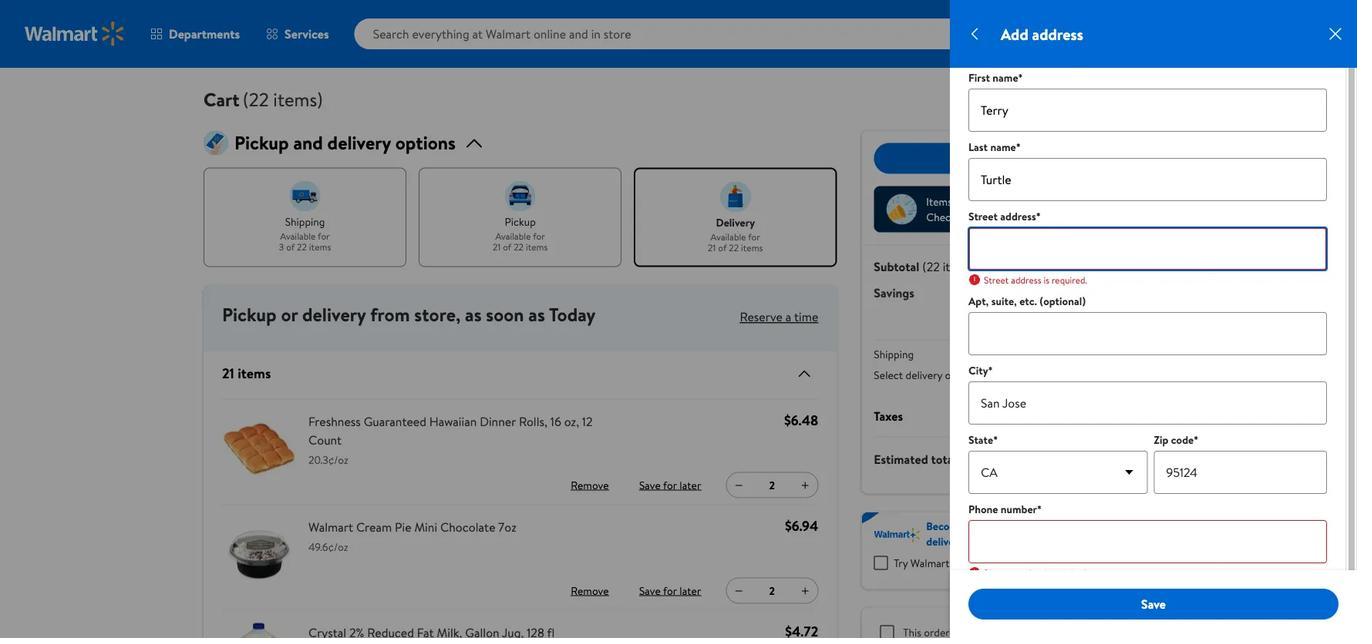 Task type: locate. For each thing, give the bounding box(es) containing it.
items
[[927, 194, 952, 209]]

required.
[[1052, 274, 1088, 287], [1053, 567, 1089, 580]]

2 save for later button from the top
[[636, 579, 704, 604]]

1 vertical spatial pickup
[[222, 302, 277, 328]]

options
[[395, 130, 456, 156]]

1 horizontal spatial all
[[1061, 24, 1072, 39]]

2 for $6.48
[[769, 478, 775, 493]]

today
[[549, 302, 596, 328]]

0 vertical spatial street
[[969, 209, 998, 224]]

2 left increase quantity walmart cream pie mini chocolate 7oz, current quantity 2 image
[[769, 584, 775, 599]]

address up apt, suite, etc. (optional)
[[1011, 274, 1042, 287]]

0 horizontal spatial in
[[955, 194, 963, 209]]

0 vertical spatial $113.43
[[1308, 39, 1331, 49]]

0 horizontal spatial free
[[959, 556, 978, 571]]

available inside delivery available for 21 of 22 items
[[711, 231, 746, 244]]

0 vertical spatial remove button
[[565, 473, 615, 498]]

save
[[639, 478, 661, 493], [639, 584, 661, 599], [1142, 596, 1166, 613]]

close panel image
[[1327, 25, 1345, 43]]

22 for pickup
[[514, 240, 524, 254]]

1 horizontal spatial to
[[1016, 519, 1026, 534]]

of for pickup
[[503, 240, 512, 254]]

0 vertical spatial (22
[[243, 86, 269, 112]]

remove button
[[565, 473, 615, 498], [565, 579, 615, 604]]

required. up (optional)
[[1052, 274, 1088, 287]]

select delivery or pickup to view fees
[[874, 368, 1047, 383]]

dinner
[[480, 413, 516, 430]]

to
[[991, 368, 1001, 383], [1016, 519, 1026, 534]]

first
[[969, 71, 990, 86]]

address down up
[[1126, 611, 1162, 626]]

of inside delivery available for 21 of 22 items
[[718, 241, 727, 254]]

please verify all fields below. alert
[[969, 18, 1327, 46]]

1 remove button from the top
[[565, 473, 615, 498]]

pickup up 21 items
[[222, 302, 277, 328]]

items for shipping
[[309, 240, 331, 254]]

pickup or delivery from store , as soon as        today
[[222, 302, 596, 328]]

1 vertical spatial remove button
[[565, 579, 615, 604]]

decrease quantity walmart cream pie mini chocolate 7oz, current quantity 2 image
[[733, 585, 745, 597]]

in right the you
[[1040, 583, 1047, 596]]

1 vertical spatial save for later
[[639, 584, 701, 599]]

save for later button for $6.48
[[636, 473, 704, 498]]

list
[[204, 168, 837, 267]]

1 vertical spatial remove
[[571, 584, 609, 599]]

items down the intent image for pickup at top
[[526, 240, 548, 254]]

of inside pickup available for 21 of 22 items
[[503, 240, 512, 254]]

save for later button
[[636, 473, 704, 498], [636, 579, 704, 604]]

(22 for cart
[[243, 86, 269, 112]]

cart (22 items)
[[204, 86, 323, 112]]

1 vertical spatial address
[[1011, 274, 1042, 287]]

walmart cream pie mini chocolate 7oz 49.6¢/oz
[[309, 519, 517, 555]]

1 horizontal spatial select
[[1112, 368, 1142, 383]]

1 vertical spatial street
[[984, 274, 1009, 287]]

back image
[[966, 25, 984, 43]]

(22 right 'cart'
[[243, 86, 269, 112]]

1 vertical spatial $113.43
[[1103, 310, 1142, 327]]

below.
[[1102, 24, 1131, 39]]

walmart image
[[25, 22, 125, 46]]

become a member to get free same-day delivery, gas discounts & more!
[[927, 519, 1114, 549]]

for inside banner
[[981, 556, 994, 571]]

to left view
[[991, 368, 1001, 383]]

walmart
[[309, 519, 353, 536]]

is
[[1044, 274, 1050, 287], [1045, 567, 1051, 580]]

0 vertical spatial name*
[[993, 71, 1023, 86]]

address for add
[[1032, 23, 1084, 45]]

free right the get
[[1047, 519, 1067, 534]]

checkout all items
[[958, 150, 1058, 167]]

savings!
[[1042, 209, 1079, 224]]

phone up member
[[969, 503, 998, 518]]

banner
[[862, 513, 1154, 590]]

phone up contact in the right bottom of the page
[[984, 567, 1010, 580]]

out
[[959, 209, 975, 224]]

1 vertical spatial (22
[[923, 258, 940, 275]]

remove for $6.48
[[571, 478, 609, 493]]

suite,
[[992, 294, 1017, 309]]

from
[[370, 302, 410, 328]]

2
[[769, 478, 775, 493], [769, 584, 775, 599]]

available down shipping
[[280, 230, 316, 243]]

1 vertical spatial required.
[[1053, 567, 1089, 580]]

day
[[1097, 519, 1114, 534]]

of down intent image for delivery
[[718, 241, 727, 254]]

1 vertical spatial is
[[1045, 567, 1051, 580]]

0 vertical spatial a
[[786, 309, 792, 326]]

intent image for shipping image
[[290, 181, 321, 212]]

fields left below.
[[1074, 24, 1099, 39]]

0 horizontal spatial fields
[[1011, 55, 1032, 68]]

0 vertical spatial pickup
[[234, 130, 289, 156]]

increase quantity walmart cream pie mini chocolate 7oz, current quantity 2 image
[[799, 585, 812, 597]]

1 vertical spatial a
[[967, 519, 972, 534]]

and
[[293, 130, 323, 156]]

2 horizontal spatial 21
[[708, 241, 716, 254]]

save for $6.94
[[639, 584, 661, 599]]

verify
[[1032, 24, 1059, 39]]

21 for delivery
[[708, 241, 716, 254]]

checkout all items button
[[874, 143, 1142, 174]]

delivery down comes
[[1087, 611, 1124, 626]]

pickup left view
[[958, 368, 988, 383]]

1 vertical spatial all
[[1013, 150, 1025, 167]]

reserve a time button
[[740, 309, 819, 326]]

2 2 from the top
[[769, 584, 775, 599]]

as left my
[[1010, 611, 1020, 626]]

22 inside shipping available for 3 of 22 items
[[297, 240, 307, 254]]

save for $6.48
[[639, 478, 661, 493]]

time
[[794, 309, 819, 326]]

1 horizontal spatial pickup
[[958, 368, 988, 383]]

2 select from the left
[[1112, 368, 1142, 383]]

1 remove from the top
[[571, 478, 609, 493]]

up
[[1134, 583, 1144, 596]]

subtotal (22 items)
[[874, 258, 976, 275]]

2 vertical spatial $113.43
[[1098, 450, 1142, 469]]

1 vertical spatial your
[[1165, 583, 1183, 596]]

1 horizontal spatial items)
[[943, 258, 976, 275]]

0 horizontal spatial pickup
[[505, 214, 536, 229]]

1 vertical spatial to
[[1016, 519, 1026, 534]]

available down the intent image for pickup at top
[[496, 230, 531, 243]]

walmart plus image
[[874, 528, 920, 543]]

22 inside pickup available for 21 of 22 items
[[514, 240, 524, 254]]

1 vertical spatial 2
[[769, 584, 775, 599]]

2 for $6.94
[[769, 584, 775, 599]]

is for street address*
[[1044, 274, 1050, 287]]

save for later
[[639, 478, 701, 493], [639, 584, 701, 599]]

1 later from the top
[[680, 478, 701, 493]]

a for time
[[786, 309, 792, 326]]

items) up apt,
[[943, 258, 976, 275]]

1 horizontal spatial of
[[503, 240, 512, 254]]

of inside shipping available for 3 of 22 items
[[286, 240, 295, 254]]

shipping
[[285, 214, 325, 229]]

0 vertical spatial items)
[[273, 86, 323, 112]]

required. for street address*
[[1052, 274, 1088, 287]]

items inside delivery available for 21 of 22 items
[[741, 241, 763, 254]]

2 later from the top
[[680, 584, 701, 599]]

0 vertical spatial in
[[955, 194, 963, 209]]

1 vertical spatial save for later button
[[636, 579, 704, 604]]

as right ,
[[465, 302, 482, 328]]

1 save for later button from the top
[[636, 473, 704, 498]]

your left cart
[[966, 194, 987, 209]]

0 horizontal spatial of
[[286, 240, 295, 254]]

1 select from the left
[[874, 368, 903, 383]]

view
[[1004, 368, 1025, 383]]

1 horizontal spatial or
[[945, 368, 955, 383]]

of down the intent image for pickup at top
[[503, 240, 512, 254]]

2 vertical spatial address
[[1126, 611, 1162, 626]]

all right checkout
[[1013, 150, 1025, 167]]

49.6¢/oz
[[309, 540, 348, 555]]

for right now
[[999, 209, 1013, 224]]

2 remove from the top
[[571, 584, 609, 599]]

items for pickup
[[526, 240, 548, 254]]

available for delivery
[[711, 231, 746, 244]]

0 vertical spatial save for later
[[639, 478, 701, 493]]

22 for shipping
[[297, 240, 307, 254]]

as
[[465, 302, 482, 328], [529, 302, 545, 328], [1010, 611, 1020, 626]]

0 vertical spatial is
[[1044, 274, 1050, 287]]

later left decrease quantity walmart cream pie mini chocolate 7oz, current quantity 2 icon
[[680, 584, 701, 599]]

21 items
[[222, 364, 271, 383]]

0 vertical spatial your
[[966, 194, 987, 209]]

first name*
[[969, 71, 1023, 86]]

to left the get
[[1016, 519, 1026, 534]]

later left decrease quantity freshness guaranteed hawaiian dinner rolls, 16 oz, 12 count, current quantity 2 "image"
[[680, 478, 701, 493]]

Walmart Site-Wide search field
[[355, 19, 1097, 49]]

1 vertical spatial or
[[945, 368, 955, 383]]

21
[[493, 240, 501, 254], [708, 241, 716, 254], [222, 364, 234, 383]]

case
[[1049, 583, 1067, 596]]

(22 for subtotal
[[923, 258, 940, 275]]

is up case
[[1045, 567, 1051, 580]]

2 horizontal spatial as
[[1010, 611, 1020, 626]]

Last name* text field
[[969, 159, 1327, 202]]

delivery left from
[[302, 302, 366, 328]]

of right 3
[[286, 240, 295, 254]]

0 horizontal spatial all
[[1013, 150, 1025, 167]]

2 right decrease quantity freshness guaranteed hawaiian dinner rolls, 16 oz, 12 count, current quantity 2 "image"
[[769, 478, 775, 493]]

number
[[1012, 567, 1043, 580]]

of for shipping
[[286, 240, 295, 254]]

21 for pickup
[[493, 240, 501, 254]]

get
[[1029, 519, 1045, 534]]

available inside pickup available for 21 of 22 items
[[496, 230, 531, 243]]

available down intent image for delivery
[[711, 231, 746, 244]]

total
[[931, 451, 957, 468]]

a left time
[[786, 309, 792, 326]]

0 vertical spatial 2
[[769, 478, 775, 493]]

hide all items image
[[789, 365, 814, 383]]

0 vertical spatial to
[[991, 368, 1001, 383]]

1 2 from the top
[[769, 478, 775, 493]]

1 vertical spatial phone
[[984, 567, 1010, 580]]

items inside pickup available for 21 of 22 items
[[526, 240, 548, 254]]

is up (optional)
[[1044, 274, 1050, 287]]

intent image for pickup image
[[505, 181, 536, 212]]

1 vertical spatial fields
[[1011, 55, 1032, 68]]

0 vertical spatial all
[[1061, 24, 1072, 39]]

items)
[[273, 86, 323, 112], [943, 258, 976, 275]]

0 vertical spatial remove
[[571, 478, 609, 493]]

phone
[[969, 503, 998, 518], [984, 567, 1010, 580]]

1 vertical spatial items)
[[943, 258, 976, 275]]

1 horizontal spatial fields
[[1074, 24, 1099, 39]]

0 horizontal spatial a
[[786, 309, 792, 326]]

name* right last
[[991, 140, 1021, 155]]

walmart cream pie mini chocolate 7oz link
[[309, 518, 518, 537]]

store
[[414, 302, 456, 328]]

22 inside delivery available for 21 of 22 items
[[729, 241, 739, 254]]

(22
[[243, 86, 269, 112], [923, 258, 940, 275]]

items up reduced
[[1028, 150, 1058, 167]]

for inside items in your cart have reduced prices. check out now for extra savings!
[[999, 209, 1013, 224]]

for left 30
[[981, 556, 994, 571]]

1 horizontal spatial available
[[496, 230, 531, 243]]

21 inside delivery available for 21 of 22 items
[[708, 241, 716, 254]]

0 vertical spatial required.
[[1052, 274, 1088, 287]]

City* text field
[[969, 382, 1327, 425]]

add
[[1001, 23, 1029, 45]]

Set as my preferred delivery address checkbox
[[969, 612, 983, 626]]

0 vertical spatial pickup
[[505, 214, 536, 229]]

$6.48
[[784, 411, 819, 430]]

(22 right the subtotal
[[923, 258, 940, 275]]

mini
[[415, 519, 437, 536]]

save for later button for $6.94
[[636, 579, 704, 604]]

for down shipping
[[318, 230, 330, 243]]

for left decrease quantity freshness guaranteed hawaiian dinner rolls, 16 oz, 12 count, current quantity 2 "image"
[[663, 478, 677, 493]]

2 remove button from the top
[[565, 579, 615, 604]]

items inside shipping available for 3 of 22 items
[[309, 240, 331, 254]]

save for later left decrease quantity walmart cream pie mini chocolate 7oz, current quantity 2 icon
[[639, 584, 701, 599]]

free down gas
[[959, 556, 978, 571]]

name* down *required fields
[[993, 71, 1023, 86]]

street address*
[[969, 209, 1041, 224]]

0 horizontal spatial select
[[874, 368, 903, 383]]

fields down add
[[1011, 55, 1032, 68]]

fees
[[1027, 368, 1047, 383]]

0 horizontal spatial your
[[966, 194, 987, 209]]

later for $6.94
[[680, 584, 701, 599]]

select down the free at right bottom
[[1112, 368, 1142, 383]]

pickup and delivery options button
[[204, 130, 837, 156]]

0 horizontal spatial or
[[281, 302, 298, 328]]

for inside shipping available for 3 of 22 items
[[318, 230, 330, 243]]

a inside become a member to get free same-day delivery, gas discounts & more!
[[967, 519, 972, 534]]

Try Walmart+ free for 30 days! checkbox
[[874, 557, 888, 570]]

delivery inside delivery available for 21 of 22 items
[[716, 215, 755, 230]]

0 vertical spatial later
[[680, 478, 701, 493]]

0 vertical spatial address
[[1032, 23, 1084, 45]]

1 horizontal spatial a
[[967, 519, 972, 534]]

0 horizontal spatial items)
[[273, 86, 323, 112]]

address right add
[[1032, 23, 1084, 45]]

for down the intent image for pickup at top
[[533, 230, 545, 243]]

pickup down cart (22 items)
[[234, 130, 289, 156]]

pickup down the intent image for pickup at top
[[505, 214, 536, 229]]

try walmart+ free for 30 days!
[[894, 556, 1036, 571]]

is for phone number*
[[1045, 567, 1051, 580]]

name* for last name*
[[991, 140, 1021, 155]]

0 horizontal spatial available
[[280, 230, 316, 243]]

address*
[[1001, 209, 1041, 224]]

2 horizontal spatial available
[[711, 231, 746, 244]]

extra
[[1016, 209, 1040, 224]]

3
[[279, 240, 284, 254]]

1 vertical spatial in
[[1040, 583, 1047, 596]]

*required fields
[[969, 55, 1032, 68]]

all right verify
[[1061, 24, 1072, 39]]

1 vertical spatial name*
[[991, 140, 1021, 155]]

you
[[1023, 583, 1037, 596]]

banner containing become a member to get free same-day delivery, gas discounts & more!
[[862, 513, 1154, 590]]

your
[[966, 194, 987, 209], [1165, 583, 1183, 596]]

available for pickup
[[496, 230, 531, 243]]

as right soon at left
[[529, 302, 545, 328]]

pie
[[395, 519, 412, 536]]

a
[[786, 309, 792, 326], [967, 519, 972, 534]]

or down 3
[[281, 302, 298, 328]]

of for delivery
[[718, 241, 727, 254]]

remove button for $6.94
[[565, 579, 615, 604]]

phone for phone number*
[[969, 503, 998, 518]]

reduced price image
[[887, 194, 917, 225]]

a right become
[[967, 519, 972, 534]]

21 inside pickup available for 21 of 22 items
[[493, 240, 501, 254]]

items) up and at the left top of page
[[273, 86, 323, 112]]

*required
[[969, 55, 1009, 68]]

delivery available for 21 of 22 items
[[708, 215, 763, 254]]

phone number is required.
[[984, 567, 1089, 580]]

calculated at checkout
[[1019, 408, 1142, 425]]

1 vertical spatial later
[[680, 584, 701, 599]]

your inside items in your cart have reduced prices. check out now for extra savings!
[[966, 194, 987, 209]]

or left city*
[[945, 368, 955, 383]]

select down shipping
[[874, 368, 903, 383]]

available inside shipping available for 3 of 22 items
[[280, 230, 316, 243]]

save for later button left decrease quantity walmart cream pie mini chocolate 7oz, current quantity 2 icon
[[636, 579, 704, 604]]

save for later left decrease quantity freshness guaranteed hawaiian dinner rolls, 16 oz, 12 count, current quantity 2 "image"
[[639, 478, 701, 493]]

1 horizontal spatial (22
[[923, 258, 940, 275]]

all inside checkout all items button
[[1013, 150, 1025, 167]]

22
[[1322, 17, 1332, 30], [297, 240, 307, 254], [514, 240, 524, 254], [729, 241, 739, 254]]

street
[[969, 209, 998, 224], [984, 274, 1009, 287]]

0 vertical spatial phone
[[969, 503, 998, 518]]

delivery down intent image for delivery
[[716, 215, 755, 230]]

in right items
[[955, 194, 963, 209]]

for down intent image for delivery
[[748, 231, 760, 244]]

pickup
[[234, 130, 289, 156], [222, 302, 277, 328]]

0 vertical spatial save for later button
[[636, 473, 704, 498]]

0 vertical spatial free
[[1047, 519, 1067, 534]]

remove for $6.94
[[571, 584, 609, 599]]

street for street address is required.
[[984, 274, 1009, 287]]

1 horizontal spatial free
[[1047, 519, 1067, 534]]

required. up case
[[1053, 567, 1089, 580]]

save for later button left decrease quantity freshness guaranteed hawaiian dinner rolls, 16 oz, 12 count, current quantity 2 "image"
[[636, 473, 704, 498]]

items down intent image for delivery
[[741, 241, 763, 254]]

list containing shipping
[[204, 168, 837, 267]]

items down shipping
[[309, 240, 331, 254]]

1 save for later from the top
[[639, 478, 701, 493]]

2 horizontal spatial of
[[718, 241, 727, 254]]

comes
[[1106, 583, 1132, 596]]

0 horizontal spatial (22
[[243, 86, 269, 112]]

for left decrease quantity walmart cream pie mini chocolate 7oz, current quantity 2 icon
[[663, 584, 677, 599]]

street for street address*
[[969, 209, 998, 224]]

state*
[[969, 433, 998, 448]]

1 horizontal spatial 21
[[493, 240, 501, 254]]

your right with
[[1165, 583, 1183, 596]]

0 vertical spatial fields
[[1074, 24, 1099, 39]]

2 save for later from the top
[[639, 584, 701, 599]]

more!
[[1045, 534, 1072, 549]]

items) for cart (22 items)
[[273, 86, 323, 112]]

$113.43
[[1308, 39, 1331, 49], [1103, 310, 1142, 327], [1098, 450, 1142, 469]]

0 vertical spatial or
[[281, 302, 298, 328]]

later
[[680, 478, 701, 493], [680, 584, 701, 599]]



Task type: describe. For each thing, give the bounding box(es) containing it.
-$15.83
[[1100, 284, 1138, 301]]

last
[[969, 140, 988, 155]]

pickup for pickup or delivery from store , as soon as        today
[[222, 302, 277, 328]]

hawaiian
[[430, 413, 477, 430]]

contact
[[990, 583, 1021, 596]]

intent image for delivery image
[[720, 182, 751, 212]]

free
[[1121, 347, 1142, 362]]

street address is required.
[[984, 274, 1088, 287]]

$6.94
[[785, 517, 819, 536]]

$15.83
[[1105, 284, 1138, 301]]

all inside please verify all fields below. alert
[[1061, 24, 1072, 39]]

soon
[[486, 302, 524, 328]]

zip code*
[[1154, 433, 1199, 448]]

become
[[927, 519, 964, 534]]

fields inside alert
[[1074, 24, 1099, 39]]

calculated
[[1019, 408, 1076, 425]]

freshness guaranteed hawaiian dinner rolls, 16 oz, 12 count, with add-on services, 20.3¢/oz, 2 in cart image
[[222, 412, 296, 486]]

please verify all fields below.
[[1000, 24, 1131, 39]]

please
[[1000, 24, 1029, 39]]

add address
[[1001, 23, 1084, 45]]

pickup inside pickup available for 21 of 22 items
[[505, 214, 536, 229]]

Zip code* text field
[[1154, 452, 1327, 495]]

30
[[997, 556, 1009, 571]]

discounts
[[987, 534, 1032, 549]]

a for member
[[967, 519, 972, 534]]

Apt, suite, etc. (optional) text field
[[969, 313, 1327, 356]]

name* for first name*
[[993, 71, 1023, 86]]

cart
[[990, 194, 1008, 209]]

items for delivery
[[741, 241, 763, 254]]

apt,
[[969, 294, 989, 309]]

preferred
[[1039, 611, 1084, 626]]

close nudge image
[[1114, 203, 1126, 216]]

0 horizontal spatial as
[[465, 302, 482, 328]]

apt, suite, etc. (optional)
[[969, 294, 1086, 309]]

1 horizontal spatial your
[[1165, 583, 1183, 596]]

now
[[977, 209, 997, 224]]

available for shipping
[[280, 230, 316, 243]]

delivery down shipping
[[906, 368, 943, 383]]

required. for phone number*
[[1053, 567, 1089, 580]]

$129.26
[[1103, 258, 1142, 275]]

Phone number* telephone field
[[969, 521, 1327, 564]]

with
[[1146, 583, 1163, 596]]

count
[[309, 432, 342, 449]]

Street address* text field
[[969, 228, 1327, 271]]

decrease quantity freshness guaranteed hawaiian dinner rolls, 16 oz, 12 count, current quantity 2 image
[[733, 479, 745, 492]]

same-
[[1069, 519, 1097, 534]]

in inside items in your cart have reduced prices. check out now for extra savings!
[[955, 194, 963, 209]]

1 vertical spatial pickup
[[958, 368, 988, 383]]

increase quantity freshness guaranteed hawaiian dinner rolls, 16 oz, 12 count, current quantity 2 image
[[799, 479, 812, 492]]

gas
[[969, 534, 985, 549]]

1 horizontal spatial as
[[529, 302, 545, 328]]

for inside pickup available for 21 of 22 items
[[533, 230, 545, 243]]

freshness guaranteed hawaiian dinner rolls, 16 oz, 12 count 20.3¢/oz
[[309, 413, 593, 468]]

estimated total
[[874, 451, 957, 468]]

1 vertical spatial free
[[959, 556, 978, 571]]

0 horizontal spatial 21
[[222, 364, 234, 383]]

22 for delivery
[[729, 241, 739, 254]]

rolls,
[[519, 413, 548, 430]]

savings
[[874, 284, 915, 301]]

cart_gic_illustration image
[[204, 131, 228, 155]]

First name* text field
[[969, 89, 1327, 132]]

This order is a gift. checkbox
[[880, 626, 894, 639]]

pickup for pickup and delivery options
[[234, 130, 289, 156]]

later for $6.48
[[680, 478, 701, 493]]

16
[[551, 413, 561, 430]]

number*
[[1001, 503, 1042, 518]]

free inside become a member to get free same-day delivery, gas discounts & more!
[[1047, 519, 1067, 534]]

select button
[[1112, 368, 1142, 383]]

select for select delivery or pickup to view fees
[[874, 368, 903, 383]]

items in your cart have reduced prices. check out now for extra savings!
[[927, 194, 1106, 224]]

set
[[992, 611, 1008, 626]]

check
[[927, 209, 956, 224]]

items up freshness guaranteed hawaiian dinner rolls, 16 oz, 12 count, with add-on services, 20.3¢/oz, 2 in cart image
[[238, 364, 271, 383]]

save for later for $6.48
[[639, 478, 701, 493]]

save for later for $6.94
[[639, 584, 701, 599]]

1 horizontal spatial in
[[1040, 583, 1047, 596]]

items inside button
[[1028, 150, 1058, 167]]

guaranteed
[[364, 413, 427, 430]]

city*
[[969, 364, 993, 379]]

shipping
[[874, 347, 914, 362]]

,
[[456, 302, 461, 328]]

crystal 2% reduced fat milk, gallon jug, 128 fl oz, with add-on services, 3.7¢/fl oz, 1 in cart image
[[222, 624, 296, 639]]

chocolate
[[440, 519, 496, 536]]

for inside delivery available for 21 of 22 items
[[748, 231, 760, 244]]

save button
[[969, 589, 1339, 620]]

to inside become a member to get free same-day delivery, gas discounts & more!
[[1016, 519, 1026, 534]]

delivery,
[[927, 534, 966, 549]]

anything
[[1069, 583, 1103, 596]]

walmart cream pie mini chocolate 7oz, with add-on services, 49.6¢/oz, 2 in cart image
[[222, 518, 296, 592]]

oz,
[[564, 413, 579, 430]]

have
[[1011, 194, 1032, 209]]

last name*
[[969, 140, 1021, 155]]

phone for phone number is required.
[[984, 567, 1010, 580]]

zip
[[1154, 433, 1169, 448]]

freshness guaranteed hawaiian dinner rolls, 16 oz, 12 count link
[[309, 412, 619, 449]]

phone number*
[[969, 503, 1042, 518]]

Search search field
[[355, 19, 1097, 49]]

7oz
[[499, 519, 517, 536]]

cart
[[204, 86, 240, 112]]

shipping available for 3 of 22 items
[[279, 214, 331, 254]]

taxes
[[874, 408, 903, 425]]

address for street
[[1011, 274, 1042, 287]]

remove button for $6.48
[[565, 473, 615, 498]]

pickup available for 21 of 22 items
[[493, 214, 548, 254]]

at
[[1079, 408, 1089, 425]]

as soon as 
      today element
[[465, 302, 596, 328]]

delivery right and at the left top of page
[[327, 130, 391, 156]]

we'll
[[969, 583, 988, 596]]

reserve a time
[[740, 309, 819, 326]]

&
[[1035, 534, 1042, 549]]

pickup and delivery options
[[234, 130, 456, 156]]

set as my preferred delivery address
[[992, 611, 1162, 626]]

(optional)
[[1040, 294, 1086, 309]]

prices.
[[1076, 194, 1106, 209]]

walmart+
[[911, 556, 956, 571]]

select for select button
[[1112, 368, 1142, 383]]

etc.
[[1020, 294, 1037, 309]]

days!
[[1012, 556, 1036, 571]]

subtotal
[[874, 258, 920, 275]]

items) for subtotal (22 items)
[[943, 258, 976, 275]]

20.3¢/oz
[[309, 453, 348, 468]]

0 horizontal spatial to
[[991, 368, 1001, 383]]

we'll contact you in case anything comes up with your order.
[[969, 583, 1209, 596]]



Task type: vqa. For each thing, say whether or not it's contained in the screenshot.
Gift Cards
no



